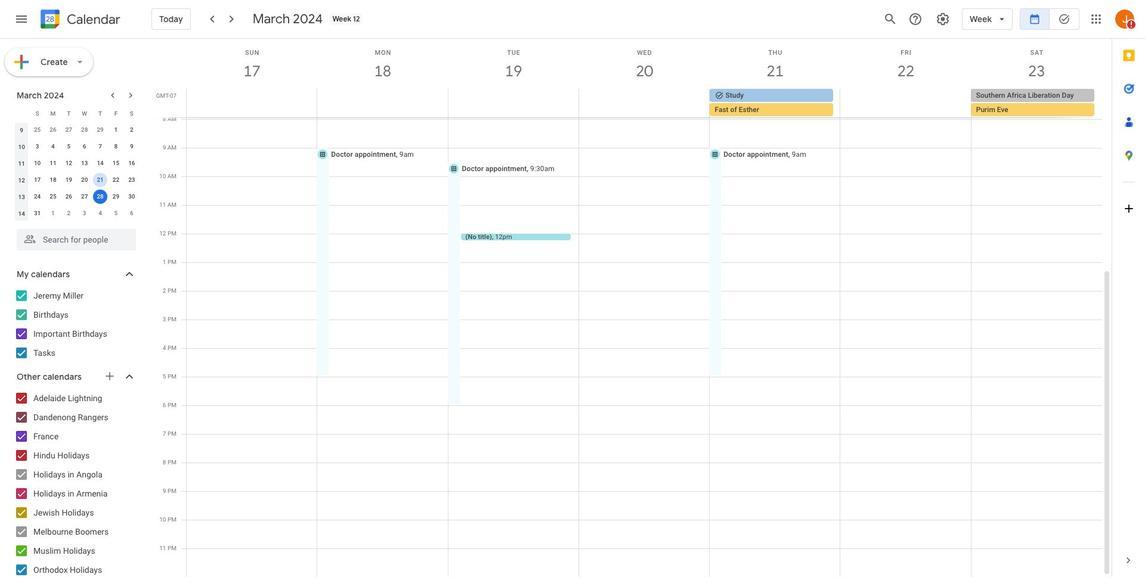 Task type: locate. For each thing, give the bounding box(es) containing it.
30 element
[[125, 190, 139, 204]]

18 element
[[46, 173, 60, 187]]

february 26 element
[[46, 123, 60, 137]]

20 element
[[77, 173, 92, 187]]

row
[[181, 89, 1112, 118], [14, 105, 140, 122], [14, 122, 140, 138], [14, 138, 140, 155], [14, 155, 140, 172], [14, 172, 140, 189], [14, 189, 140, 205], [14, 205, 140, 222]]

29 element
[[109, 190, 123, 204]]

28, today element
[[93, 190, 107, 204]]

2 element
[[125, 123, 139, 137]]

13 element
[[77, 156, 92, 171]]

16 element
[[125, 156, 139, 171]]

april 2 element
[[62, 206, 76, 221]]

april 1 element
[[46, 206, 60, 221]]

None search field
[[0, 224, 148, 251]]

12 element
[[62, 156, 76, 171]]

february 28 element
[[77, 123, 92, 137]]

11 element
[[46, 156, 60, 171]]

row group inside march 2024 grid
[[14, 122, 140, 222]]

15 element
[[109, 156, 123, 171]]

Search for people text field
[[24, 229, 129, 251]]

column header
[[14, 105, 29, 122]]

heading
[[64, 12, 120, 27]]

row group
[[14, 122, 140, 222]]

10 element
[[30, 156, 44, 171]]

cell
[[187, 89, 317, 118], [317, 89, 448, 118], [448, 89, 579, 118], [579, 89, 710, 118], [710, 89, 841, 118], [840, 89, 971, 118], [971, 89, 1102, 118], [92, 172, 108, 189], [92, 189, 108, 205]]

april 4 element
[[93, 206, 107, 221]]

heading inside the 'calendar' element
[[64, 12, 120, 27]]

march 2024 grid
[[11, 105, 140, 222]]

22 element
[[109, 173, 123, 187]]

april 3 element
[[77, 206, 92, 221]]

add other calendars image
[[104, 371, 116, 382]]

other calendars list
[[2, 389, 148, 578]]

calendar element
[[38, 7, 120, 33]]

27 element
[[77, 190, 92, 204]]

grid
[[153, 39, 1112, 578]]

25 element
[[46, 190, 60, 204]]

19 element
[[62, 173, 76, 187]]

3 element
[[30, 140, 44, 154]]

14 element
[[93, 156, 107, 171]]

february 27 element
[[62, 123, 76, 137]]

tab list
[[1113, 39, 1146, 544]]

8 element
[[109, 140, 123, 154]]



Task type: vqa. For each thing, say whether or not it's contained in the screenshot.
My calendars list
yes



Task type: describe. For each thing, give the bounding box(es) containing it.
my calendars list
[[2, 286, 148, 363]]

5 element
[[62, 140, 76, 154]]

april 5 element
[[109, 206, 123, 221]]

april 6 element
[[125, 206, 139, 221]]

31 element
[[30, 206, 44, 221]]

17 element
[[30, 173, 44, 187]]

26 element
[[62, 190, 76, 204]]

main drawer image
[[14, 12, 29, 26]]

9 element
[[125, 140, 139, 154]]

february 25 element
[[30, 123, 44, 137]]

21 element
[[93, 173, 107, 187]]

1 element
[[109, 123, 123, 137]]

24 element
[[30, 190, 44, 204]]

february 29 element
[[93, 123, 107, 137]]

settings menu image
[[936, 12, 951, 26]]

4 element
[[46, 140, 60, 154]]

23 element
[[125, 173, 139, 187]]

column header inside march 2024 grid
[[14, 105, 29, 122]]

7 element
[[93, 140, 107, 154]]

6 element
[[77, 140, 92, 154]]



